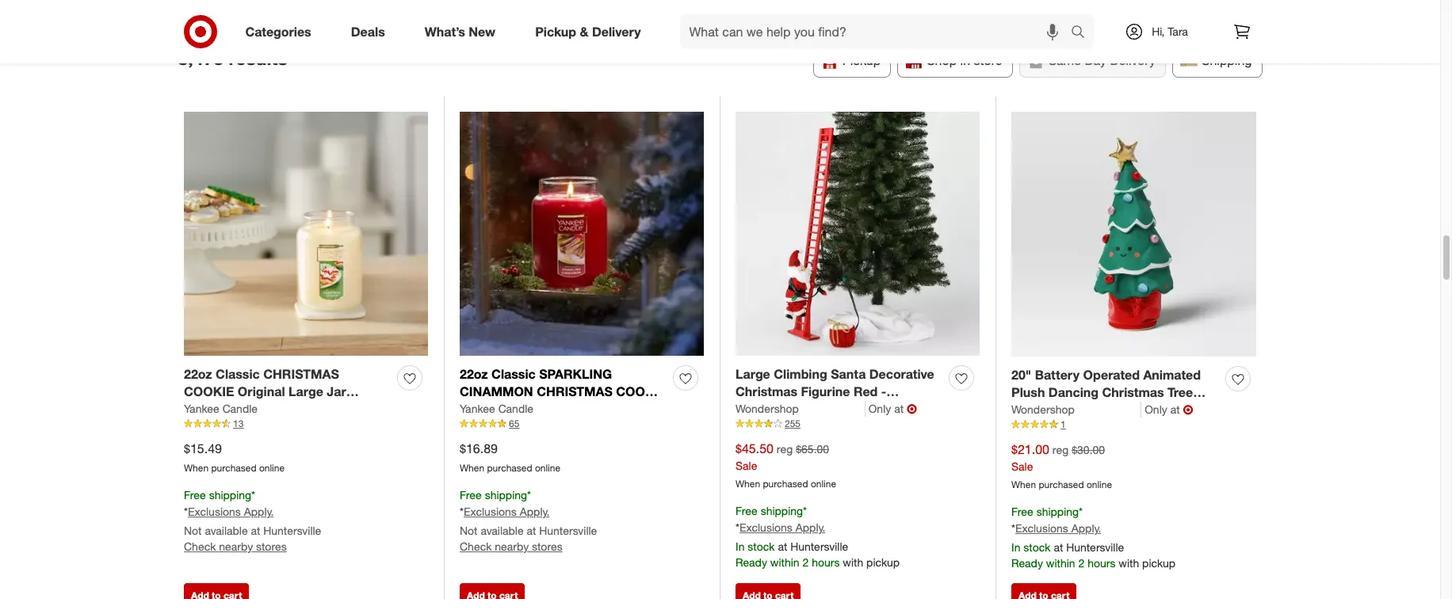 Task type: locate. For each thing, give the bounding box(es) containing it.
0 horizontal spatial free shipping * * exclusions apply. not available at huntersville check nearby stores
[[184, 489, 321, 553]]

0 horizontal spatial yankee
[[184, 402, 219, 416]]

1 yankee from the left
[[184, 402, 219, 416]]

yankee candle down "cinammon"
[[460, 402, 534, 416]]

only at ¬ down the red
[[869, 401, 918, 417]]

christmas
[[263, 366, 339, 382], [537, 384, 613, 400]]

what's new
[[425, 23, 496, 39]]

22oz classic sparkling cinammon christmas cookie original large jar candle
[[460, 366, 667, 418]]

$16.89 when purchased online
[[460, 441, 561, 474]]

$65.00
[[796, 443, 829, 456]]

0 horizontal spatial yankee candle
[[184, 402, 258, 416]]

large inside 22oz classic sparkling cinammon christmas cookie original large jar candle
[[511, 402, 546, 418]]

animated
[[1144, 367, 1201, 383]]

cookie up 65 link
[[616, 384, 667, 400]]

large down "cinammon"
[[511, 402, 546, 418]]

large left 'climbing'
[[736, 366, 771, 382]]

jar down sparkling
[[549, 402, 568, 418]]

pickup & delivery
[[535, 23, 641, 39]]

1 free shipping * * exclusions apply. not available at huntersville check nearby stores from the left
[[184, 489, 321, 553]]

when down $15.49
[[184, 462, 209, 474]]

20" battery operated animated plush dancing christmas tree sculpture - wondershop™ green
[[1012, 367, 1205, 419]]

stock for $21.00
[[1024, 541, 1051, 554]]

¬
[[907, 401, 918, 417], [1184, 402, 1194, 418]]

reg inside $21.00 reg $30.00 sale when purchased online
[[1053, 444, 1069, 457]]

0 horizontal spatial stock
[[748, 540, 775, 553]]

online down 65 link
[[535, 462, 561, 474]]

wondershop link
[[736, 401, 866, 417], [1012, 402, 1142, 418]]

nearby for $15.49
[[219, 540, 253, 553]]

free down $15.49
[[184, 489, 206, 502]]

0 horizontal spatial available
[[205, 524, 248, 538]]

sale down the $21.00
[[1012, 460, 1034, 474]]

pickup for pickup
[[843, 52, 881, 68]]

1 horizontal spatial -
[[1073, 403, 1079, 419]]

christmas down operated
[[1103, 385, 1165, 401]]

yankee up $15.49
[[184, 402, 219, 416]]

yankee candle link for large
[[460, 401, 534, 417]]

free shipping * * exclusions apply. in stock at  huntersville ready within 2 hours with pickup down $21.00 reg $30.00 sale when purchased online
[[1012, 505, 1176, 570]]

christmas
[[736, 384, 798, 400], [1103, 385, 1165, 401]]

at for 22oz classic christmas cookie original large jar candle
[[251, 524, 260, 538]]

1 candle from the left
[[184, 402, 226, 418]]

cookie inside 22oz classic christmas cookie original large jar candle
[[184, 384, 234, 400]]

22oz inside 22oz classic sparkling cinammon christmas cookie original large jar candle
[[460, 366, 488, 382]]

reg inside $45.50 reg $65.00 sale when purchased online
[[777, 443, 793, 456]]

2 horizontal spatial large
[[736, 366, 771, 382]]

classic up 13
[[216, 366, 260, 382]]

0 horizontal spatial jar
[[327, 384, 346, 400]]

-
[[882, 384, 887, 400], [1073, 403, 1079, 419]]

delivery right day
[[1110, 52, 1156, 68]]

0 horizontal spatial classic
[[216, 366, 260, 382]]

wondershop for plush
[[1012, 403, 1075, 417]]

1 horizontal spatial wondershop link
[[1012, 402, 1142, 418]]

22oz
[[184, 366, 212, 382], [460, 366, 488, 382]]

not
[[184, 524, 202, 538], [460, 524, 478, 538]]

0 horizontal spatial large
[[289, 384, 323, 400]]

free shipping * * exclusions apply. not available at huntersville check nearby stores for $15.49
[[184, 489, 321, 553]]

purchased
[[211, 462, 257, 474], [487, 462, 533, 474], [763, 478, 808, 490], [1039, 479, 1084, 491]]

wondershop up 255
[[736, 402, 799, 416]]

0 horizontal spatial free shipping * * exclusions apply. in stock at  huntersville ready within 2 hours with pickup
[[736, 504, 900, 569]]

apply. down $16.89 when purchased online
[[520, 505, 550, 519]]

pickup inside "pickup & delivery" link
[[535, 23, 577, 39]]

huntersville
[[264, 524, 321, 538], [539, 524, 597, 538], [791, 540, 849, 553], [1067, 541, 1125, 554]]

large climbing santa decorative christmas figurine red - wondershop™ image
[[736, 112, 980, 356], [736, 112, 980, 356]]

wondershop down plush
[[1012, 403, 1075, 417]]

0 horizontal spatial check
[[184, 540, 216, 553]]

apply. down $45.50 reg $65.00 sale when purchased online
[[796, 521, 826, 534]]

2 free shipping * * exclusions apply. not available at huntersville check nearby stores from the left
[[460, 489, 597, 553]]

free for 22oz classic sparkling cinammon christmas cookie original large jar candle
[[460, 489, 482, 502]]

classic inside 22oz classic sparkling cinammon christmas cookie original large jar candle
[[492, 366, 536, 382]]

apply. down $21.00 reg $30.00 sale when purchased online
[[1072, 522, 1102, 535]]

store
[[974, 52, 1003, 68]]

1 horizontal spatial large
[[511, 402, 546, 418]]

22oz classic christmas cookie original large jar candle image
[[184, 112, 428, 356], [184, 112, 428, 356]]

0 horizontal spatial cookie
[[184, 384, 234, 400]]

online down 13 link
[[259, 462, 285, 474]]

free shipping * * exclusions apply. not available at huntersville check nearby stores
[[184, 489, 321, 553], [460, 489, 597, 553]]

1 check from the left
[[184, 540, 216, 553]]

candle left 13
[[184, 402, 226, 418]]

2 classic from the left
[[492, 366, 536, 382]]

apply.
[[244, 505, 274, 519], [520, 505, 550, 519], [796, 521, 826, 534], [1072, 522, 1102, 535]]

0 horizontal spatial ready
[[736, 556, 767, 569]]

1 vertical spatial original
[[460, 402, 507, 418]]

candle up 13
[[223, 402, 258, 416]]

christmas inside 20" battery operated animated plush dancing christmas tree sculpture - wondershop™ green
[[1103, 385, 1165, 401]]

2 candle from the left
[[223, 402, 258, 416]]

wondershop™ inside 20" battery operated animated plush dancing christmas tree sculpture - wondershop™ green
[[1082, 403, 1165, 419]]

apply. for christmas
[[520, 505, 550, 519]]

sale
[[736, 459, 758, 473], [1012, 460, 1034, 474]]

1 horizontal spatial jar
[[549, 402, 568, 418]]

*
[[251, 489, 255, 502], [527, 489, 531, 502], [803, 504, 807, 518], [184, 505, 188, 519], [460, 505, 464, 519], [1079, 505, 1083, 519], [736, 521, 740, 534], [1012, 522, 1016, 535]]

$45.50 reg $65.00 sale when purchased online
[[736, 441, 837, 490]]

0 horizontal spatial ¬
[[907, 401, 918, 417]]

1 horizontal spatial not
[[460, 524, 478, 538]]

20" battery operated animated plush dancing christmas tree sculpture - wondershop™ green image
[[1012, 112, 1257, 357], [1012, 112, 1257, 357]]

0 horizontal spatial christmas
[[263, 366, 339, 382]]

13 link
[[184, 417, 428, 431]]

free shipping * * exclusions apply. not available at huntersville check nearby stores down $15.49 when purchased online
[[184, 489, 321, 553]]

1 horizontal spatial nearby
[[495, 540, 529, 553]]

0 horizontal spatial wondershop
[[736, 402, 799, 416]]

1 nearby from the left
[[219, 540, 253, 553]]

exclusions for 20" battery operated animated plush dancing christmas tree sculpture - wondershop™ green
[[1016, 522, 1069, 535]]

delivery inside button
[[1110, 52, 1156, 68]]

exclusions apply. link down $21.00 reg $30.00 sale when purchased online
[[1016, 522, 1102, 535]]

apply. for plush
[[1072, 522, 1102, 535]]

shop in store button
[[898, 42, 1013, 77]]

&
[[580, 23, 589, 39]]

- right the red
[[882, 384, 887, 400]]

only
[[869, 402, 891, 416], [1145, 403, 1168, 417]]

exclusions apply. link down $16.89 when purchased online
[[464, 505, 550, 519]]

when inside $16.89 when purchased online
[[460, 462, 485, 474]]

0 horizontal spatial sale
[[736, 459, 758, 473]]

1 horizontal spatial within
[[1046, 557, 1076, 570]]

0 horizontal spatial only at ¬
[[869, 401, 918, 417]]

yankee candle link for candle
[[184, 401, 258, 417]]

0 vertical spatial large
[[736, 366, 771, 382]]

0 vertical spatial jar
[[327, 384, 346, 400]]

classic inside 22oz classic christmas cookie original large jar candle
[[216, 366, 260, 382]]

candle down sparkling
[[572, 402, 614, 418]]

¬ down 'tree'
[[1184, 402, 1194, 418]]

1 horizontal spatial christmas
[[537, 384, 613, 400]]

1 horizontal spatial free shipping * * exclusions apply. in stock at  huntersville ready within 2 hours with pickup
[[1012, 505, 1176, 570]]

shipping down $16.89 when purchased online
[[485, 489, 527, 502]]

¬ for -
[[907, 401, 918, 417]]

1 vertical spatial delivery
[[1110, 52, 1156, 68]]

2 nearby from the left
[[495, 540, 529, 553]]

cookie up 13
[[184, 384, 234, 400]]

shipping down $45.50 reg $65.00 sale when purchased online
[[761, 504, 803, 518]]

0 horizontal spatial nearby
[[219, 540, 253, 553]]

within
[[771, 556, 800, 569], [1046, 557, 1076, 570]]

1 vertical spatial -
[[1073, 403, 1079, 419]]

online inside $15.49 when purchased online
[[259, 462, 285, 474]]

1 horizontal spatial hours
[[1088, 557, 1116, 570]]

at for large climbing santa decorative christmas figurine red - wondershop™
[[778, 540, 788, 553]]

deals
[[351, 23, 385, 39]]

when down $45.50
[[736, 478, 761, 490]]

wondershop link up 255
[[736, 401, 866, 417]]

pickup inside pickup button
[[843, 52, 881, 68]]

free down $45.50 reg $65.00 sale when purchased online
[[736, 504, 758, 518]]

1 horizontal spatial ¬
[[1184, 402, 1194, 418]]

0 horizontal spatial in
[[736, 540, 745, 553]]

nearby for $16.89
[[495, 540, 529, 553]]

1 available from the left
[[205, 524, 248, 538]]

1 horizontal spatial stores
[[532, 540, 563, 553]]

delivery for pickup & delivery
[[592, 23, 641, 39]]

22oz classic sparkling cinammon christmas cookie original large jar candle image
[[460, 112, 704, 356], [460, 112, 704, 356]]

with
[[843, 556, 864, 569], [1119, 557, 1140, 570]]

1 vertical spatial jar
[[549, 402, 568, 418]]

0 horizontal spatial delivery
[[592, 23, 641, 39]]

exclusions down $15.49 when purchased online
[[188, 505, 241, 519]]

2 yankee candle from the left
[[460, 402, 534, 416]]

climbing
[[774, 366, 828, 382]]

exclusions down $21.00 reg $30.00 sale when purchased online
[[1016, 522, 1069, 535]]

2 available from the left
[[481, 524, 524, 538]]

1 horizontal spatial only at ¬
[[1145, 402, 1194, 418]]

exclusions apply. link for large climbing santa decorative christmas figurine red - wondershop™
[[740, 521, 826, 534]]

wondershop link down the dancing
[[1012, 402, 1142, 418]]

when inside $45.50 reg $65.00 sale when purchased online
[[736, 478, 761, 490]]

exclusions apply. link down $45.50 reg $65.00 sale when purchased online
[[740, 521, 826, 534]]

sale inside $21.00 reg $30.00 sale when purchased online
[[1012, 460, 1034, 474]]

1 horizontal spatial delivery
[[1110, 52, 1156, 68]]

0 horizontal spatial with
[[843, 556, 864, 569]]

2 for $45.50
[[803, 556, 809, 569]]

yankee
[[184, 402, 219, 416], [460, 402, 495, 416]]

- inside 20" battery operated animated plush dancing christmas tree sculpture - wondershop™ green
[[1073, 403, 1079, 419]]

nearby
[[219, 540, 253, 553], [495, 540, 529, 553]]

0 horizontal spatial check nearby stores button
[[184, 539, 287, 555]]

1 classic from the left
[[216, 366, 260, 382]]

purchased down $65.00
[[763, 478, 808, 490]]

stores for $15.49
[[256, 540, 287, 553]]

apply. for christmas
[[796, 521, 826, 534]]

1 horizontal spatial available
[[481, 524, 524, 538]]

free for large climbing santa decorative christmas figurine red - wondershop™
[[736, 504, 758, 518]]

online
[[259, 462, 285, 474], [535, 462, 561, 474], [811, 478, 837, 490], [1087, 479, 1113, 491]]

free shipping * * exclusions apply. in stock at  huntersville ready within 2 hours with pickup for $21.00
[[1012, 505, 1176, 570]]

1 stores from the left
[[256, 540, 287, 553]]

purchased down $16.89
[[487, 462, 533, 474]]

shipping for large climbing santa decorative christmas figurine red - wondershop™
[[761, 504, 803, 518]]

hours
[[812, 556, 840, 569], [1088, 557, 1116, 570]]

pickup down what can we help you find? suggestions appear below search field
[[843, 52, 881, 68]]

1 check nearby stores button from the left
[[184, 539, 287, 555]]

2 yankee candle link from the left
[[460, 401, 534, 417]]

1 horizontal spatial stock
[[1024, 541, 1051, 554]]

free
[[184, 489, 206, 502], [460, 489, 482, 502], [736, 504, 758, 518], [1012, 505, 1034, 519]]

tara
[[1168, 25, 1189, 38]]

pickup left & on the left of the page
[[535, 23, 577, 39]]

1 not from the left
[[184, 524, 202, 538]]

yankee candle link
[[184, 401, 258, 417], [460, 401, 534, 417]]

2 yankee from the left
[[460, 402, 495, 416]]

1 horizontal spatial with
[[1119, 557, 1140, 570]]

yankee candle link down "cinammon"
[[460, 401, 534, 417]]

only up 1 link
[[1145, 403, 1168, 417]]

ready for $45.50
[[736, 556, 767, 569]]

within for $21.00
[[1046, 557, 1076, 570]]

1 yankee candle from the left
[[184, 402, 258, 416]]

wondershop
[[736, 402, 799, 416], [1012, 403, 1075, 417]]

what's
[[425, 23, 465, 39]]

1 vertical spatial large
[[289, 384, 323, 400]]

jar up 13 link
[[327, 384, 346, 400]]

0 horizontal spatial only
[[869, 402, 891, 416]]

online down the $30.00 in the right bottom of the page
[[1087, 479, 1113, 491]]

pickup
[[867, 556, 900, 569], [1143, 557, 1176, 570]]

22oz up $15.49
[[184, 366, 212, 382]]

1 horizontal spatial in
[[1012, 541, 1021, 554]]

original down "cinammon"
[[460, 402, 507, 418]]

22oz inside 22oz classic christmas cookie original large jar candle
[[184, 366, 212, 382]]

1 horizontal spatial original
[[460, 402, 507, 418]]

1 horizontal spatial sale
[[1012, 460, 1034, 474]]

tree
[[1168, 385, 1194, 401]]

0 horizontal spatial hours
[[812, 556, 840, 569]]

reg
[[777, 443, 793, 456], [1053, 444, 1069, 457]]

1 yankee candle link from the left
[[184, 401, 258, 417]]

wondershop for christmas
[[736, 402, 799, 416]]

2 stores from the left
[[532, 540, 563, 553]]

22oz up "cinammon"
[[460, 366, 488, 382]]

when inside $15.49 when purchased online
[[184, 462, 209, 474]]

1 horizontal spatial yankee candle link
[[460, 401, 534, 417]]

1 horizontal spatial 2
[[1079, 557, 1085, 570]]

What can we help you find? suggestions appear below search field
[[680, 14, 1075, 49]]

yankee candle up 13
[[184, 402, 258, 416]]

exclusions apply. link down $15.49 when purchased online
[[188, 505, 274, 519]]

yankee candle for candle
[[184, 402, 258, 416]]

4 candle from the left
[[572, 402, 614, 418]]

0 horizontal spatial pickup
[[535, 23, 577, 39]]

large
[[736, 366, 771, 382], [289, 384, 323, 400], [511, 402, 546, 418]]

shipping for 22oz classic christmas cookie original large jar candle
[[209, 489, 251, 502]]

stock
[[748, 540, 775, 553], [1024, 541, 1051, 554]]

original
[[238, 384, 285, 400], [460, 402, 507, 418]]

1 vertical spatial pickup
[[843, 52, 881, 68]]

free shipping * * exclusions apply. not available at huntersville check nearby stores down $16.89 when purchased online
[[460, 489, 597, 553]]

2 for $21.00
[[1079, 557, 1085, 570]]

exclusions apply. link for 22oz classic christmas cookie original large jar candle
[[188, 505, 274, 519]]

2 cookie from the left
[[616, 384, 667, 400]]

1 horizontal spatial yankee
[[460, 402, 495, 416]]

1 horizontal spatial classic
[[492, 366, 536, 382]]

0 horizontal spatial 2
[[803, 556, 809, 569]]

dancing
[[1049, 385, 1099, 401]]

2 vertical spatial large
[[511, 402, 546, 418]]

delivery
[[592, 23, 641, 39], [1110, 52, 1156, 68]]

1 22oz from the left
[[184, 366, 212, 382]]

jar
[[327, 384, 346, 400], [549, 402, 568, 418]]

0 vertical spatial -
[[882, 384, 887, 400]]

wondershop™ down operated
[[1082, 403, 1165, 419]]

0 horizontal spatial original
[[238, 384, 285, 400]]

1 horizontal spatial pickup
[[843, 52, 881, 68]]

check for $16.89
[[460, 540, 492, 553]]

1 horizontal spatial check nearby stores button
[[460, 539, 563, 555]]

sale inside $45.50 reg $65.00 sale when purchased online
[[736, 459, 758, 473]]

- down the dancing
[[1073, 403, 1079, 419]]

shipping down $21.00 reg $30.00 sale when purchased online
[[1037, 505, 1079, 519]]

exclusions apply. link
[[188, 505, 274, 519], [464, 505, 550, 519], [740, 521, 826, 534], [1016, 522, 1102, 535]]

0 horizontal spatial not
[[184, 524, 202, 538]]

stores
[[256, 540, 287, 553], [532, 540, 563, 553]]

0 horizontal spatial within
[[771, 556, 800, 569]]

wondershop™ down 'climbing'
[[736, 402, 819, 418]]

purchased down the $30.00 in the right bottom of the page
[[1039, 479, 1084, 491]]

shipping down $15.49 when purchased online
[[209, 489, 251, 502]]

sale down $45.50
[[736, 459, 758, 473]]

0 vertical spatial delivery
[[592, 23, 641, 39]]

check for $15.49
[[184, 540, 216, 553]]

online down $65.00
[[811, 478, 837, 490]]

same
[[1049, 52, 1082, 68]]

available
[[205, 524, 248, 538], [481, 524, 524, 538]]

$21.00
[[1012, 442, 1050, 458]]

yankee candle link up 13
[[184, 401, 258, 417]]

0 horizontal spatial 22oz
[[184, 366, 212, 382]]

0 horizontal spatial christmas
[[736, 384, 798, 400]]

20" battery operated animated plush dancing christmas tree sculpture - wondershop™ green link
[[1012, 366, 1220, 419]]

1 cookie from the left
[[184, 384, 234, 400]]

exclusions down $16.89 when purchased online
[[464, 505, 517, 519]]

only at ¬ down 'tree'
[[1145, 402, 1194, 418]]

0 horizontal spatial -
[[882, 384, 887, 400]]

1
[[1061, 419, 1066, 431]]

0 horizontal spatial stores
[[256, 540, 287, 553]]

0 horizontal spatial wondershop™
[[736, 402, 819, 418]]

same day delivery button
[[1019, 42, 1166, 77]]

categories
[[245, 23, 311, 39]]

2 22oz from the left
[[460, 366, 488, 382]]

free down $21.00 reg $30.00 sale when purchased online
[[1012, 505, 1034, 519]]

2 check nearby stores button from the left
[[460, 539, 563, 555]]

0 horizontal spatial pickup
[[867, 556, 900, 569]]

available down $16.89 when purchased online
[[481, 524, 524, 538]]

0 vertical spatial original
[[238, 384, 285, 400]]

cookie inside 22oz classic sparkling cinammon christmas cookie original large jar candle
[[616, 384, 667, 400]]

only down the red
[[869, 402, 891, 416]]

0 horizontal spatial wondershop link
[[736, 401, 866, 417]]

huntersville for red
[[791, 540, 849, 553]]

yankee down "cinammon"
[[460, 402, 495, 416]]

1 horizontal spatial free shipping * * exclusions apply. not available at huntersville check nearby stores
[[460, 489, 597, 553]]

candle up 65 on the left
[[498, 402, 534, 416]]

1 vertical spatial christmas
[[537, 384, 613, 400]]

1 horizontal spatial check
[[460, 540, 492, 553]]

delivery right & on the left of the page
[[592, 23, 641, 39]]

1 horizontal spatial yankee candle
[[460, 402, 534, 416]]

2 not from the left
[[460, 524, 478, 538]]

only at ¬ for tree
[[1145, 402, 1194, 418]]

when down $16.89
[[460, 462, 485, 474]]

shop
[[927, 52, 957, 68]]

free shipping * * exclusions apply. in stock at  huntersville ready within 2 hours with pickup down $45.50 reg $65.00 sale when purchased online
[[736, 504, 900, 569]]

only at ¬
[[869, 401, 918, 417], [1145, 402, 1194, 418]]

decorative
[[870, 366, 935, 382]]

wondershop™
[[736, 402, 819, 418], [1082, 403, 1165, 419]]

figurine
[[801, 384, 850, 400]]

purchased inside $15.49 when purchased online
[[211, 462, 257, 474]]

when down the $21.00
[[1012, 479, 1037, 491]]

1 horizontal spatial wondershop
[[1012, 403, 1075, 417]]

when inside $21.00 reg $30.00 sale when purchased online
[[1012, 479, 1037, 491]]

exclusions
[[188, 505, 241, 519], [464, 505, 517, 519], [740, 521, 793, 534], [1016, 522, 1069, 535]]

1 horizontal spatial pickup
[[1143, 557, 1176, 570]]

christmas down 'climbing'
[[736, 384, 798, 400]]

0 horizontal spatial yankee candle link
[[184, 401, 258, 417]]

available for $16.89
[[481, 524, 524, 538]]

exclusions down $45.50 reg $65.00 sale when purchased online
[[740, 521, 793, 534]]

shipping
[[209, 489, 251, 502], [485, 489, 527, 502], [761, 504, 803, 518], [1037, 505, 1079, 519]]

0 vertical spatial pickup
[[535, 23, 577, 39]]

christmas down sparkling
[[537, 384, 613, 400]]

1 horizontal spatial only
[[1145, 403, 1168, 417]]

in
[[736, 540, 745, 553], [1012, 541, 1021, 554]]

free down $16.89
[[460, 489, 482, 502]]

22oz classic christmas cookie original large jar candle
[[184, 366, 346, 418]]

1 horizontal spatial christmas
[[1103, 385, 1165, 401]]

1 horizontal spatial reg
[[1053, 444, 1069, 457]]

original up 13
[[238, 384, 285, 400]]

exclusions apply. link for 20" battery operated animated plush dancing christmas tree sculpture - wondershop™ green
[[1016, 522, 1102, 535]]

2
[[803, 556, 809, 569], [1079, 557, 1085, 570]]

1 horizontal spatial ready
[[1012, 557, 1043, 570]]

classic up "cinammon"
[[492, 366, 536, 382]]

¬ down decorative
[[907, 401, 918, 417]]

1 horizontal spatial wondershop™
[[1082, 403, 1165, 419]]

when
[[184, 462, 209, 474], [460, 462, 485, 474], [736, 478, 761, 490], [1012, 479, 1037, 491]]

purchased down $15.49
[[211, 462, 257, 474]]

exclusions apply. link for 22oz classic sparkling cinammon christmas cookie original large jar candle
[[464, 505, 550, 519]]

0 horizontal spatial reg
[[777, 443, 793, 456]]

stores for $16.89
[[532, 540, 563, 553]]

christmas up 13 link
[[263, 366, 339, 382]]

2 check from the left
[[460, 540, 492, 553]]

ready
[[736, 556, 767, 569], [1012, 557, 1043, 570]]

reg down 1 at the bottom right
[[1053, 444, 1069, 457]]

large up 13 link
[[289, 384, 323, 400]]

available down $15.49 when purchased online
[[205, 524, 248, 538]]

0 vertical spatial christmas
[[263, 366, 339, 382]]

1 horizontal spatial 22oz
[[460, 366, 488, 382]]

1 horizontal spatial cookie
[[616, 384, 667, 400]]

at
[[895, 402, 904, 416], [1171, 403, 1180, 417], [251, 524, 260, 538], [527, 524, 536, 538], [778, 540, 788, 553], [1054, 541, 1064, 554]]

reg down 255
[[777, 443, 793, 456]]

apply. down $15.49 when purchased online
[[244, 505, 274, 519]]

3 candle from the left
[[498, 402, 534, 416]]

large inside 22oz classic christmas cookie original large jar candle
[[289, 384, 323, 400]]



Task type: describe. For each thing, give the bounding box(es) containing it.
original inside 22oz classic christmas cookie original large jar candle
[[238, 384, 285, 400]]

apply. for original
[[244, 505, 274, 519]]

purchased inside $16.89 when purchased online
[[487, 462, 533, 474]]

what's new link
[[411, 14, 516, 49]]

santa
[[831, 366, 866, 382]]

huntersville for original
[[539, 524, 597, 538]]

in for $45.50
[[736, 540, 745, 553]]

green
[[1169, 403, 1205, 419]]

free shipping * * exclusions apply. in stock at  huntersville ready within 2 hours with pickup for $45.50
[[736, 504, 900, 569]]

online inside $45.50 reg $65.00 sale when purchased online
[[811, 478, 837, 490]]

online inside $16.89 when purchased online
[[535, 462, 561, 474]]

christmas inside large climbing santa decorative christmas figurine red - wondershop™
[[736, 384, 798, 400]]

shipping button
[[1173, 42, 1263, 77]]

in
[[961, 52, 971, 68]]

exclusions for 22oz classic sparkling cinammon christmas cookie original large jar candle
[[464, 505, 517, 519]]

pickup button
[[813, 42, 891, 77]]

delivery for same day delivery
[[1110, 52, 1156, 68]]

¬ for tree
[[1184, 402, 1194, 418]]

results
[[229, 47, 288, 69]]

- inside large climbing santa decorative christmas figurine red - wondershop™
[[882, 384, 887, 400]]

within for $45.50
[[771, 556, 800, 569]]

large climbing santa decorative christmas figurine red - wondershop™
[[736, 366, 935, 418]]

$21.00 reg $30.00 sale when purchased online
[[1012, 442, 1113, 491]]

original inside 22oz classic sparkling cinammon christmas cookie original large jar candle
[[460, 402, 507, 418]]

check nearby stores button for $16.89
[[460, 539, 563, 555]]

sculpture
[[1012, 403, 1070, 419]]

pickup for $21.00
[[1143, 557, 1176, 570]]

only for christmas
[[1145, 403, 1168, 417]]

13
[[233, 418, 244, 430]]

sale for $21.00
[[1012, 460, 1034, 474]]

online inside $21.00 reg $30.00 sale when purchased online
[[1087, 479, 1113, 491]]

8,473 results
[[178, 47, 288, 69]]

$15.49
[[184, 441, 222, 457]]

plush
[[1012, 385, 1045, 401]]

shipping for 22oz classic sparkling cinammon christmas cookie original large jar candle
[[485, 489, 527, 502]]

sparkling
[[539, 366, 612, 382]]

deals link
[[338, 14, 405, 49]]

day
[[1085, 52, 1107, 68]]

battery
[[1035, 367, 1080, 383]]

not for $16.89
[[460, 524, 478, 538]]

hi,
[[1152, 25, 1165, 38]]

with for $21.00
[[1119, 557, 1140, 570]]

available for $15.49
[[205, 524, 248, 538]]

stock for $45.50
[[748, 540, 775, 553]]

wondershop™ inside large climbing santa decorative christmas figurine red - wondershop™
[[736, 402, 819, 418]]

1 link
[[1012, 418, 1257, 432]]

ready for $21.00
[[1012, 557, 1043, 570]]

8,473
[[178, 47, 224, 69]]

same day delivery
[[1049, 52, 1156, 68]]

pickup for pickup & delivery
[[535, 23, 577, 39]]

only for red
[[869, 402, 891, 416]]

yankee for cinammon
[[460, 402, 495, 416]]

huntersville for jar
[[264, 524, 321, 538]]

search
[[1064, 25, 1102, 41]]

wondershop link for wondershop™
[[736, 401, 866, 417]]

classic for cinammon
[[492, 366, 536, 382]]

huntersville for christmas
[[1067, 541, 1125, 554]]

christmas inside 22oz classic christmas cookie original large jar candle
[[263, 366, 339, 382]]

categories link
[[232, 14, 331, 49]]

at for 20" battery operated animated plush dancing christmas tree sculpture - wondershop™ green
[[1054, 541, 1064, 554]]

purchased inside $45.50 reg $65.00 sale when purchased online
[[763, 478, 808, 490]]

pickup for $45.50
[[867, 556, 900, 569]]

hours for $45.50
[[812, 556, 840, 569]]

purchased inside $21.00 reg $30.00 sale when purchased online
[[1039, 479, 1084, 491]]

candle inside 22oz classic christmas cookie original large jar candle
[[184, 402, 226, 418]]

pickup & delivery link
[[522, 14, 661, 49]]

$16.89
[[460, 441, 498, 457]]

$30.00
[[1072, 444, 1105, 457]]

shipping
[[1202, 52, 1252, 68]]

free shipping * * exclusions apply. not available at huntersville check nearby stores for $16.89
[[460, 489, 597, 553]]

jar inside 22oz classic christmas cookie original large jar candle
[[327, 384, 346, 400]]

classic for cookie
[[216, 366, 260, 382]]

shop in store
[[927, 52, 1003, 68]]

hours for $21.00
[[1088, 557, 1116, 570]]

cinammon
[[460, 384, 533, 400]]

at for 22oz classic sparkling cinammon christmas cookie original large jar candle
[[527, 524, 536, 538]]

free for 22oz classic christmas cookie original large jar candle
[[184, 489, 206, 502]]

$45.50
[[736, 441, 774, 457]]

reg for $21.00
[[1053, 444, 1069, 457]]

candle inside 22oz classic sparkling cinammon christmas cookie original large jar candle
[[572, 402, 614, 418]]

255
[[785, 418, 801, 430]]

christmas inside 22oz classic sparkling cinammon christmas cookie original large jar candle
[[537, 384, 613, 400]]

free for 20" battery operated animated plush dancing christmas tree sculpture - wondershop™ green
[[1012, 505, 1034, 519]]

operated
[[1083, 367, 1140, 383]]

reg for $45.50
[[777, 443, 793, 456]]

sale for $45.50
[[736, 459, 758, 473]]

new
[[469, 23, 496, 39]]

exclusions for 22oz classic christmas cookie original large jar candle
[[188, 505, 241, 519]]

22oz for 22oz classic christmas cookie original large jar candle
[[184, 366, 212, 382]]

search button
[[1064, 14, 1102, 52]]

exclusions for large climbing santa decorative christmas figurine red - wondershop™
[[740, 521, 793, 534]]

with for $45.50
[[843, 556, 864, 569]]

yankee for cookie
[[184, 402, 219, 416]]

in for $21.00
[[1012, 541, 1021, 554]]

65
[[509, 418, 520, 430]]

22oz classic christmas cookie original large jar candle link
[[184, 365, 391, 418]]

large inside large climbing santa decorative christmas figurine red - wondershop™
[[736, 366, 771, 382]]

jar inside 22oz classic sparkling cinammon christmas cookie original large jar candle
[[549, 402, 568, 418]]

$15.49 when purchased online
[[184, 441, 285, 474]]

65 link
[[460, 417, 704, 431]]

wondershop link for sculpture
[[1012, 402, 1142, 418]]

large climbing santa decorative christmas figurine red - wondershop™ link
[[736, 365, 943, 418]]

red
[[854, 384, 878, 400]]

only at ¬ for -
[[869, 401, 918, 417]]

not for $15.49
[[184, 524, 202, 538]]

22oz classic sparkling cinammon christmas cookie original large jar candle link
[[460, 365, 667, 418]]

20"
[[1012, 367, 1032, 383]]

255 link
[[736, 417, 980, 431]]

yankee candle for large
[[460, 402, 534, 416]]

hi, tara
[[1152, 25, 1189, 38]]

22oz for 22oz classic sparkling cinammon christmas cookie original large jar candle
[[460, 366, 488, 382]]

check nearby stores button for $15.49
[[184, 539, 287, 555]]

shipping for 20" battery operated animated plush dancing christmas tree sculpture - wondershop™ green
[[1037, 505, 1079, 519]]



Task type: vqa. For each thing, say whether or not it's contained in the screenshot.
the $15.49 When purchased online
yes



